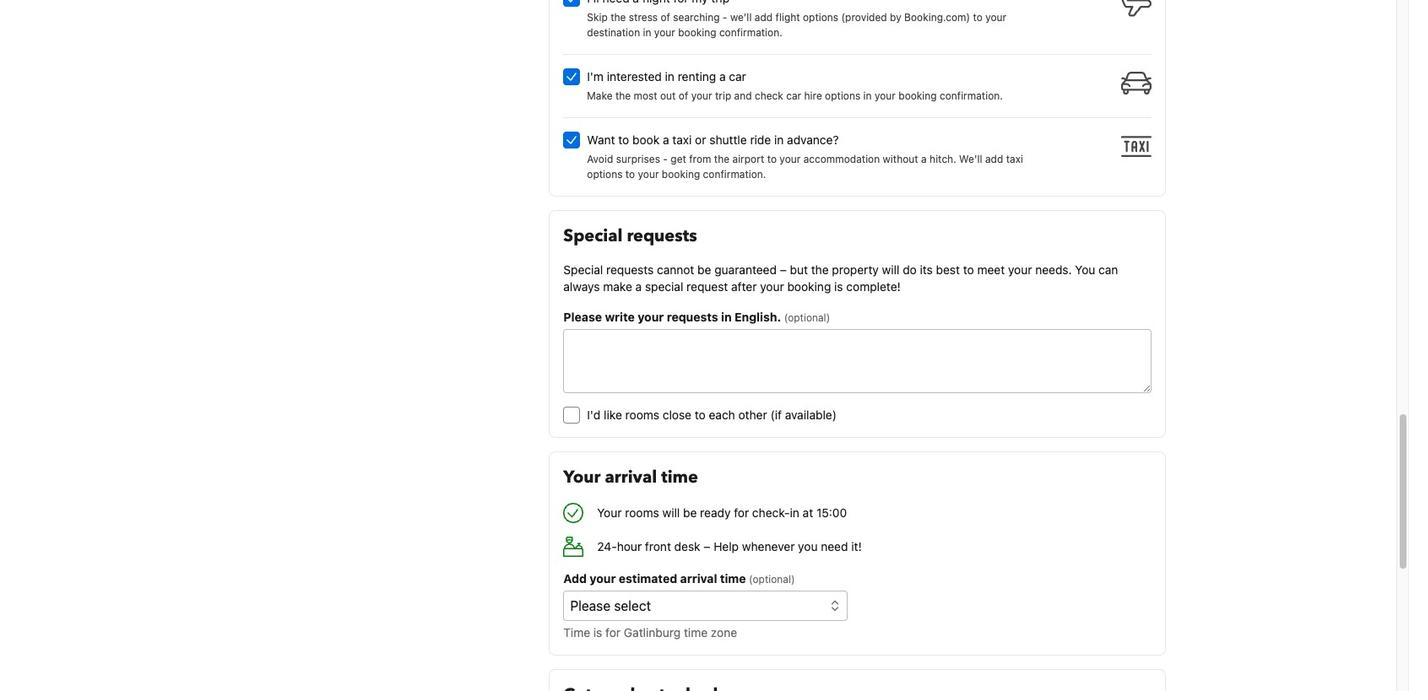 Task type: vqa. For each thing, say whether or not it's contained in the screenshot.
front
yes



Task type: describe. For each thing, give the bounding box(es) containing it.
your down stress
[[655, 26, 676, 39]]

the down interested
[[616, 89, 631, 102]]

24-
[[597, 539, 617, 554]]

to down surprises on the left of page
[[626, 168, 635, 180]]

0 horizontal spatial arrival
[[605, 466, 657, 489]]

help
[[714, 539, 739, 554]]

renting
[[678, 69, 716, 83]]

your right booking.com)
[[986, 11, 1007, 23]]

hitch.
[[930, 153, 957, 165]]

gatlinburg
[[624, 626, 681, 640]]

to inside special requests cannot be guaranteed – but the property will do its best to meet your needs. you can always make a special request after your booking is complete!
[[964, 262, 975, 277]]

your arrival time
[[564, 466, 699, 489]]

at
[[803, 506, 814, 520]]

in inside skip the stress of searching - we'll add flight options (provided by booking.com) to your destination in your booking confirmation.
[[643, 26, 652, 39]]

please write your requests in english. (optional)
[[564, 310, 831, 324]]

book
[[633, 132, 660, 147]]

- inside skip the stress of searching - we'll add flight options (provided by booking.com) to your destination in your booking confirmation.
[[723, 11, 728, 23]]

special requests cannot be guaranteed – but the property will do its best to meet your needs. you can always make a special request after your booking is complete!
[[564, 262, 1119, 294]]

0 horizontal spatial will
[[663, 506, 680, 520]]

from
[[689, 153, 712, 165]]

1 vertical spatial options
[[825, 89, 861, 102]]

by
[[890, 11, 902, 23]]

of inside skip the stress of searching - we'll add flight options (provided by booking.com) to your destination in your booking confirmation.
[[661, 11, 671, 23]]

surprises
[[616, 153, 660, 165]]

accommodation
[[804, 153, 880, 165]]

always
[[564, 279, 600, 294]]

the inside avoid surprises - get from the airport to your accommodation without a hitch. we'll add taxi options to your booking confirmation.
[[714, 153, 730, 165]]

ride
[[750, 132, 771, 147]]

i'm interested in renting a car
[[587, 69, 747, 83]]

- inside avoid surprises - get from the airport to your accommodation without a hitch. we'll add taxi options to your booking confirmation.
[[663, 153, 668, 165]]

add inside skip the stress of searching - we'll add flight options (provided by booking.com) to your destination in your booking confirmation.
[[755, 11, 773, 23]]

options inside avoid surprises - get from the airport to your accommodation without a hitch. we'll add taxi options to your booking confirmation.
[[587, 168, 623, 180]]

1 horizontal spatial arrival
[[681, 572, 718, 586]]

time for gatlinburg
[[684, 626, 708, 640]]

english.
[[735, 310, 782, 324]]

will inside special requests cannot be guaranteed – but the property will do its best to meet your needs. you can always make a special request after your booking is complete!
[[882, 262, 900, 277]]

need
[[821, 539, 848, 554]]

your right write
[[638, 310, 664, 324]]

booking.com)
[[905, 11, 971, 23]]

searching
[[673, 11, 720, 23]]

in up out
[[665, 69, 675, 83]]

in left english.
[[721, 310, 732, 324]]

your for your arrival time
[[564, 466, 601, 489]]

time is for gatlinburg time zone
[[564, 626, 738, 640]]

i'd
[[587, 408, 601, 422]]

you
[[1076, 262, 1096, 277]]

confirmation. inside avoid surprises - get from the airport to your accommodation without a hitch. we'll add taxi options to your booking confirmation.
[[703, 168, 767, 180]]

needs.
[[1036, 262, 1072, 277]]

flight
[[776, 11, 800, 23]]

to left each
[[695, 408, 706, 422]]

estimated
[[619, 572, 678, 586]]

your right after
[[760, 279, 784, 294]]

want to book a taxi or shuttle ride in advance?
[[587, 132, 839, 147]]

without
[[883, 153, 919, 165]]

each
[[709, 408, 736, 422]]

meet
[[978, 262, 1005, 277]]

best
[[936, 262, 960, 277]]

taxi inside avoid surprises - get from the airport to your accommodation without a hitch. we'll add taxi options to your booking confirmation.
[[1007, 153, 1024, 165]]

complete!
[[847, 279, 901, 294]]

to inside skip the stress of searching - we'll add flight options (provided by booking.com) to your destination in your booking confirmation.
[[974, 11, 983, 23]]

requests for special requests cannot be guaranteed – but the property will do its best to meet your needs. you can always make a special request after your booking is complete!
[[607, 262, 654, 277]]

avoid surprises - get from the airport to your accommodation without a hitch. we'll add taxi options to your booking confirmation.
[[587, 153, 1024, 180]]

check-
[[753, 506, 790, 520]]

desk
[[675, 539, 701, 554]]

shuttle
[[710, 132, 747, 147]]

make the most out of your trip and check car hire options in your booking confirmation.
[[587, 89, 1003, 102]]

1 horizontal spatial for
[[734, 506, 749, 520]]

1 vertical spatial confirmation.
[[940, 89, 1003, 102]]

please
[[564, 310, 602, 324]]

be for ready
[[683, 506, 697, 520]]

a inside avoid surprises - get from the airport to your accommodation without a hitch. we'll add taxi options to your booking confirmation.
[[922, 153, 927, 165]]

available)
[[785, 408, 837, 422]]

add your estimated arrival time (optional)
[[564, 572, 795, 586]]

special requests
[[564, 224, 697, 247]]

airport
[[733, 153, 765, 165]]

its
[[920, 262, 933, 277]]

make
[[587, 89, 613, 102]]

close
[[663, 408, 692, 422]]

can
[[1099, 262, 1119, 277]]

hire
[[805, 89, 823, 102]]

special
[[645, 279, 684, 294]]

confirmation. inside skip the stress of searching - we'll add flight options (provided by booking.com) to your destination in your booking confirmation.
[[720, 26, 783, 39]]

special for special requests
[[564, 224, 623, 247]]

out
[[661, 89, 676, 102]]

to down ride
[[768, 153, 777, 165]]

(provided
[[842, 11, 888, 23]]

your right add
[[590, 572, 616, 586]]

and
[[735, 89, 752, 102]]

front
[[645, 539, 671, 554]]

1 vertical spatial for
[[606, 626, 621, 640]]

guaranteed
[[715, 262, 777, 277]]

your down renting
[[692, 89, 713, 102]]

the inside skip the stress of searching - we'll add flight options (provided by booking.com) to your destination in your booking confirmation.
[[611, 11, 626, 23]]

add inside avoid surprises - get from the airport to your accommodation without a hitch. we'll add taxi options to your booking confirmation.
[[986, 153, 1004, 165]]

be for guaranteed
[[698, 262, 712, 277]]



Task type: locate. For each thing, give the bounding box(es) containing it.
hour
[[617, 539, 642, 554]]

0 vertical spatial options
[[803, 11, 839, 23]]

1 vertical spatial (optional)
[[749, 573, 795, 586]]

taxi
[[673, 132, 692, 147], [1007, 153, 1024, 165]]

1 vertical spatial time
[[720, 572, 746, 586]]

skip
[[587, 11, 608, 23]]

1 vertical spatial your
[[597, 506, 622, 520]]

0 horizontal spatial car
[[729, 69, 747, 83]]

1 vertical spatial rooms
[[625, 506, 659, 520]]

write
[[605, 310, 635, 324]]

0 horizontal spatial of
[[661, 11, 671, 23]]

0 vertical spatial –
[[780, 262, 787, 277]]

be left ready
[[683, 506, 697, 520]]

(if
[[771, 408, 782, 422]]

0 vertical spatial (optional)
[[784, 311, 831, 324]]

a right make
[[636, 279, 642, 294]]

whenever
[[742, 539, 795, 554]]

1 vertical spatial car
[[787, 89, 802, 102]]

booking down the get
[[662, 168, 700, 180]]

in left at
[[790, 506, 800, 520]]

zone
[[711, 626, 738, 640]]

booking
[[678, 26, 717, 39], [899, 89, 937, 102], [662, 168, 700, 180], [788, 279, 831, 294]]

be
[[698, 262, 712, 277], [683, 506, 697, 520]]

1 vertical spatial of
[[679, 89, 689, 102]]

your
[[564, 466, 601, 489], [597, 506, 622, 520]]

requests down 'request'
[[667, 310, 719, 324]]

get
[[671, 153, 687, 165]]

confirmation. up we'll on the top of the page
[[940, 89, 1003, 102]]

in right ride
[[775, 132, 784, 147]]

time left zone
[[684, 626, 708, 640]]

is down property
[[835, 279, 844, 294]]

other
[[739, 408, 768, 422]]

None text field
[[564, 329, 1152, 393]]

special
[[564, 224, 623, 247], [564, 262, 603, 277]]

taxi right we'll on the top of the page
[[1007, 153, 1024, 165]]

1 vertical spatial is
[[594, 626, 603, 640]]

your down surprises on the left of page
[[638, 168, 659, 180]]

add right we'll on the top of the page
[[986, 153, 1004, 165]]

avoid
[[587, 153, 614, 165]]

of
[[661, 11, 671, 23], [679, 89, 689, 102]]

a inside special requests cannot be guaranteed – but the property will do its best to meet your needs. you can always make a special request after your booking is complete!
[[636, 279, 642, 294]]

1 vertical spatial will
[[663, 506, 680, 520]]

1 horizontal spatial –
[[780, 262, 787, 277]]

be up 'request'
[[698, 262, 712, 277]]

group containing i'm interested in renting a car
[[564, 0, 1159, 182]]

options inside skip the stress of searching - we'll add flight options (provided by booking.com) to your destination in your booking confirmation.
[[803, 11, 839, 23]]

or
[[695, 132, 707, 147]]

the right but
[[812, 262, 829, 277]]

1 horizontal spatial is
[[835, 279, 844, 294]]

0 horizontal spatial taxi
[[673, 132, 692, 147]]

rooms
[[626, 408, 660, 422], [625, 506, 659, 520]]

we'll
[[731, 11, 752, 23]]

a right the book
[[663, 132, 670, 147]]

booking up without
[[899, 89, 937, 102]]

your
[[986, 11, 1007, 23], [655, 26, 676, 39], [692, 89, 713, 102], [875, 89, 896, 102], [780, 153, 801, 165], [638, 168, 659, 180], [1009, 262, 1033, 277], [760, 279, 784, 294], [638, 310, 664, 324], [590, 572, 616, 586]]

0 vertical spatial for
[[734, 506, 749, 520]]

your right meet
[[1009, 262, 1033, 277]]

for right time
[[606, 626, 621, 640]]

to right best
[[964, 262, 975, 277]]

in right hire
[[864, 89, 872, 102]]

but
[[790, 262, 808, 277]]

1 vertical spatial -
[[663, 153, 668, 165]]

time down 24-hour front desk – help whenever you need it!
[[720, 572, 746, 586]]

(optional) down but
[[784, 311, 831, 324]]

2 vertical spatial options
[[587, 168, 623, 180]]

request
[[687, 279, 728, 294]]

in
[[643, 26, 652, 39], [665, 69, 675, 83], [864, 89, 872, 102], [775, 132, 784, 147], [721, 310, 732, 324], [790, 506, 800, 520]]

your down advance?
[[780, 153, 801, 165]]

check
[[755, 89, 784, 102]]

0 horizontal spatial –
[[704, 539, 711, 554]]

booking down but
[[788, 279, 831, 294]]

is
[[835, 279, 844, 294], [594, 626, 603, 640]]

1 horizontal spatial be
[[698, 262, 712, 277]]

will left the do
[[882, 262, 900, 277]]

requests for special requests
[[627, 224, 697, 247]]

1 horizontal spatial will
[[882, 262, 900, 277]]

the down shuttle
[[714, 153, 730, 165]]

is right time
[[594, 626, 603, 640]]

1 vertical spatial arrival
[[681, 572, 718, 586]]

you
[[798, 539, 818, 554]]

i'd like rooms close to each other (if available)
[[587, 408, 837, 422]]

time for arrival
[[720, 572, 746, 586]]

to
[[974, 11, 983, 23], [619, 132, 630, 147], [768, 153, 777, 165], [626, 168, 635, 180], [964, 262, 975, 277], [695, 408, 706, 422]]

requests up make
[[607, 262, 654, 277]]

2 special from the top
[[564, 262, 603, 277]]

arrival down "desk"
[[681, 572, 718, 586]]

1 vertical spatial special
[[564, 262, 603, 277]]

to left the book
[[619, 132, 630, 147]]

trip
[[715, 89, 732, 102]]

time up "your rooms will be ready for check-in at 15:00"
[[662, 466, 699, 489]]

options right hire
[[825, 89, 861, 102]]

0 vertical spatial of
[[661, 11, 671, 23]]

2 vertical spatial confirmation.
[[703, 168, 767, 180]]

options down avoid
[[587, 168, 623, 180]]

in down stress
[[643, 26, 652, 39]]

1 horizontal spatial car
[[787, 89, 802, 102]]

car left hire
[[787, 89, 802, 102]]

requests inside special requests cannot be guaranteed – but the property will do its best to meet your needs. you can always make a special request after your booking is complete!
[[607, 262, 654, 277]]

booking inside skip the stress of searching - we'll add flight options (provided by booking.com) to your destination in your booking confirmation.
[[678, 26, 717, 39]]

for right ready
[[734, 506, 749, 520]]

a up trip
[[720, 69, 726, 83]]

skip the stress of searching - we'll add flight options (provided by booking.com) to your destination in your booking confirmation.
[[587, 11, 1007, 39]]

– left help at the right bottom of page
[[704, 539, 711, 554]]

0 vertical spatial be
[[698, 262, 712, 277]]

0 vertical spatial add
[[755, 11, 773, 23]]

1 vertical spatial requests
[[607, 262, 654, 277]]

– left but
[[780, 262, 787, 277]]

(optional)
[[784, 311, 831, 324], [749, 573, 795, 586]]

(optional) inside please write your requests in english. (optional)
[[784, 311, 831, 324]]

add
[[564, 572, 587, 586]]

after
[[732, 279, 757, 294]]

time
[[564, 626, 591, 640]]

2 vertical spatial requests
[[667, 310, 719, 324]]

your up the 24- on the bottom of page
[[597, 506, 622, 520]]

taxi left or
[[673, 132, 692, 147]]

1 horizontal spatial taxi
[[1007, 153, 1024, 165]]

confirmation. down the we'll
[[720, 26, 783, 39]]

to right booking.com)
[[974, 11, 983, 23]]

(optional) down whenever in the bottom of the page
[[749, 573, 795, 586]]

interested
[[607, 69, 662, 83]]

0 vertical spatial special
[[564, 224, 623, 247]]

(optional) inside the add your estimated arrival time (optional)
[[749, 573, 795, 586]]

1 special from the top
[[564, 224, 623, 247]]

0 horizontal spatial is
[[594, 626, 603, 640]]

0 vertical spatial requests
[[627, 224, 697, 247]]

- left the we'll
[[723, 11, 728, 23]]

0 horizontal spatial add
[[755, 11, 773, 23]]

property
[[832, 262, 879, 277]]

your for your rooms will be ready for check-in at 15:00
[[597, 506, 622, 520]]

1 horizontal spatial add
[[986, 153, 1004, 165]]

car up and
[[729, 69, 747, 83]]

is inside special requests cannot be guaranteed – but the property will do its best to meet your needs. you can always make a special request after your booking is complete!
[[835, 279, 844, 294]]

1 horizontal spatial -
[[723, 11, 728, 23]]

0 vertical spatial is
[[835, 279, 844, 294]]

will
[[882, 262, 900, 277], [663, 506, 680, 520]]

add
[[755, 11, 773, 23], [986, 153, 1004, 165]]

0 vertical spatial car
[[729, 69, 747, 83]]

1 vertical spatial add
[[986, 153, 1004, 165]]

2 vertical spatial time
[[684, 626, 708, 640]]

requests
[[627, 224, 697, 247], [607, 262, 654, 277], [667, 310, 719, 324]]

for
[[734, 506, 749, 520], [606, 626, 621, 640]]

1 rooms from the top
[[626, 408, 660, 422]]

0 vertical spatial your
[[564, 466, 601, 489]]

options right flight
[[803, 11, 839, 23]]

1 vertical spatial –
[[704, 539, 711, 554]]

- left the get
[[663, 153, 668, 165]]

0 vertical spatial taxi
[[673, 132, 692, 147]]

– inside special requests cannot be guaranteed – but the property will do its best to meet your needs. you can always make a special request after your booking is complete!
[[780, 262, 787, 277]]

a left hitch.
[[922, 153, 927, 165]]

booking down searching
[[678, 26, 717, 39]]

rooms up hour
[[625, 506, 659, 520]]

stress
[[629, 11, 658, 23]]

destination
[[587, 26, 640, 39]]

arrival down like
[[605, 466, 657, 489]]

will up front
[[663, 506, 680, 520]]

i'm
[[587, 69, 604, 83]]

do
[[903, 262, 917, 277]]

want
[[587, 132, 615, 147]]

requests up cannot
[[627, 224, 697, 247]]

the
[[611, 11, 626, 23], [616, 89, 631, 102], [714, 153, 730, 165], [812, 262, 829, 277]]

your up without
[[875, 89, 896, 102]]

15:00
[[817, 506, 847, 520]]

24-hour front desk – help whenever you need it!
[[597, 539, 862, 554]]

1 vertical spatial taxi
[[1007, 153, 1024, 165]]

we'll
[[960, 153, 983, 165]]

rooms right like
[[626, 408, 660, 422]]

ready
[[700, 506, 731, 520]]

0 vertical spatial -
[[723, 11, 728, 23]]

cannot
[[657, 262, 695, 277]]

special inside special requests cannot be guaranteed – but the property will do its best to meet your needs. you can always make a special request after your booking is complete!
[[564, 262, 603, 277]]

of right out
[[679, 89, 689, 102]]

0 vertical spatial will
[[882, 262, 900, 277]]

0 horizontal spatial -
[[663, 153, 668, 165]]

be inside special requests cannot be guaranteed – but the property will do its best to meet your needs. you can always make a special request after your booking is complete!
[[698, 262, 712, 277]]

0 horizontal spatial be
[[683, 506, 697, 520]]

advance?
[[787, 132, 839, 147]]

special for special requests cannot be guaranteed – but the property will do its best to meet your needs. you can always make a special request after your booking is complete!
[[564, 262, 603, 277]]

0 vertical spatial confirmation.
[[720, 26, 783, 39]]

add right the we'll
[[755, 11, 773, 23]]

0 vertical spatial time
[[662, 466, 699, 489]]

the up destination
[[611, 11, 626, 23]]

of right stress
[[661, 11, 671, 23]]

it!
[[852, 539, 862, 554]]

your down the i'd
[[564, 466, 601, 489]]

-
[[723, 11, 728, 23], [663, 153, 668, 165]]

booking inside special requests cannot be guaranteed – but the property will do its best to meet your needs. you can always make a special request after your booking is complete!
[[788, 279, 831, 294]]

group
[[564, 0, 1159, 182]]

like
[[604, 408, 622, 422]]

confirmation. down 'airport'
[[703, 168, 767, 180]]

most
[[634, 89, 658, 102]]

1 vertical spatial be
[[683, 506, 697, 520]]

booking inside avoid surprises - get from the airport to your accommodation without a hitch. we'll add taxi options to your booking confirmation.
[[662, 168, 700, 180]]

make
[[603, 279, 633, 294]]

0 horizontal spatial for
[[606, 626, 621, 640]]

the inside special requests cannot be guaranteed – but the property will do its best to meet your needs. you can always make a special request after your booking is complete!
[[812, 262, 829, 277]]

2 rooms from the top
[[625, 506, 659, 520]]

1 horizontal spatial of
[[679, 89, 689, 102]]

0 vertical spatial arrival
[[605, 466, 657, 489]]

your rooms will be ready for check-in at 15:00
[[597, 506, 847, 520]]

car
[[729, 69, 747, 83], [787, 89, 802, 102]]

0 vertical spatial rooms
[[626, 408, 660, 422]]



